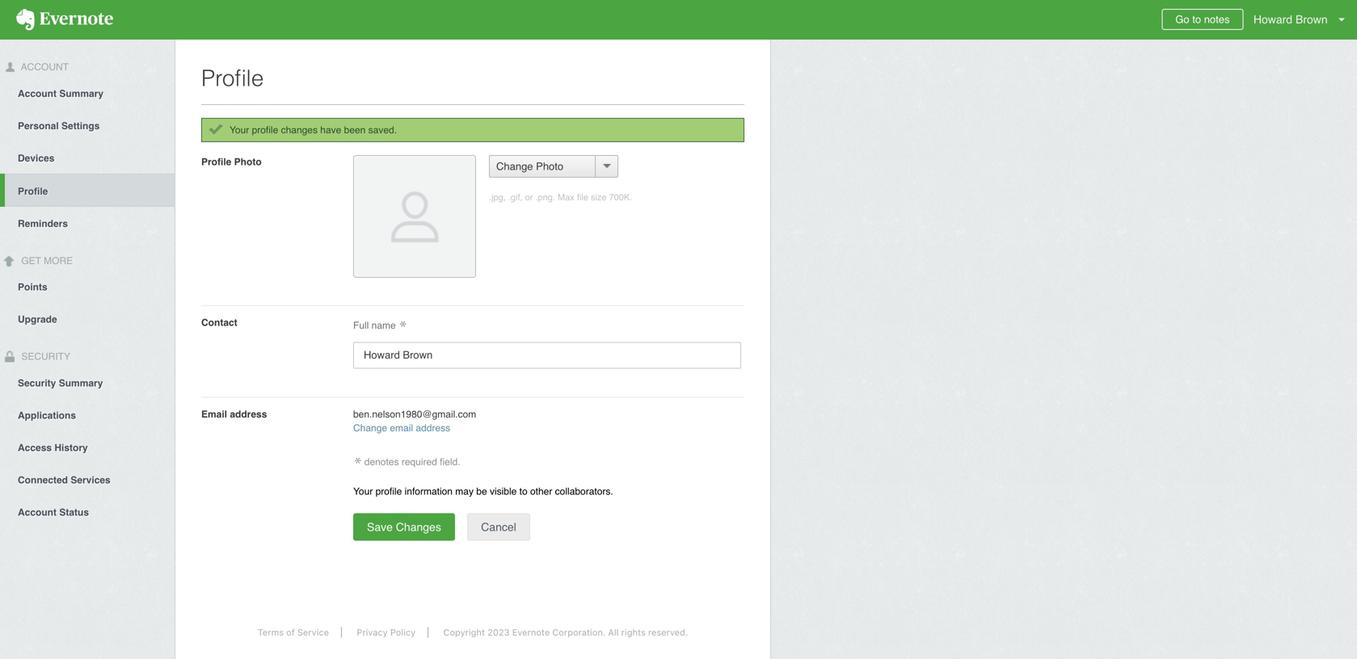 Task type: describe. For each thing, give the bounding box(es) containing it.
.jpg,
[[489, 192, 506, 203]]

howard brown link
[[1250, 0, 1358, 40]]

file
[[577, 192, 589, 203]]

rights
[[622, 628, 646, 638]]

connected services
[[18, 475, 111, 486]]

2023
[[488, 628, 510, 638]]

visible
[[490, 486, 517, 498]]

service
[[298, 628, 329, 638]]

account summary link
[[0, 77, 175, 109]]

full
[[353, 320, 369, 332]]

account status link
[[0, 496, 175, 528]]

size
[[591, 192, 607, 203]]

account status
[[18, 507, 89, 519]]

summary for security summary
[[59, 378, 103, 389]]

your profile changes have been saved.
[[230, 125, 397, 136]]

max
[[558, 192, 575, 203]]

terms of service link
[[246, 628, 342, 638]]

ben.nelson1980@gmail.com change email address
[[353, 409, 477, 434]]

evernote
[[512, 628, 550, 638]]

be
[[477, 486, 487, 498]]

been
[[344, 125, 366, 136]]

summary for account summary
[[59, 88, 104, 99]]

points
[[18, 282, 47, 293]]

notes
[[1205, 13, 1230, 25]]

settings
[[61, 120, 100, 132]]

privacy policy
[[357, 628, 416, 638]]

upgrade link
[[0, 303, 175, 335]]

account summary
[[18, 88, 104, 99]]

field.
[[440, 457, 461, 468]]

profile for profile link
[[18, 186, 48, 197]]

get more
[[19, 255, 73, 267]]

0 horizontal spatial to
[[520, 486, 528, 498]]

terms
[[258, 628, 284, 638]]

reminders
[[18, 218, 68, 230]]

account for account
[[19, 61, 69, 73]]

go to notes
[[1176, 13, 1230, 25]]

saved.
[[369, 125, 397, 136]]

address inside ben.nelson1980@gmail.com change email address
[[416, 423, 451, 434]]

profile for information
[[376, 486, 402, 498]]

applications
[[18, 410, 76, 422]]

reminders link
[[0, 207, 175, 239]]

change email address link
[[353, 423, 451, 434]]

name
[[372, 320, 396, 332]]

personal settings link
[[0, 109, 175, 141]]

denotes
[[365, 457, 399, 468]]

your profile information may be visible to other collaborators.
[[353, 486, 614, 498]]

your for your profile changes have been saved.
[[230, 125, 249, 136]]

connected services link
[[0, 464, 175, 496]]

personal settings
[[18, 120, 100, 132]]

profile for changes
[[252, 125, 278, 136]]

your for your profile information may be visible to other collaborators.
[[353, 486, 373, 498]]

history
[[54, 443, 88, 454]]

denotes required field.
[[362, 457, 461, 468]]

privacy policy link
[[345, 628, 429, 638]]

.gif,
[[509, 192, 523, 203]]

ben.nelson1980@gmail.com
[[353, 409, 477, 420]]

700k.
[[609, 192, 633, 203]]

all
[[608, 628, 619, 638]]

required
[[402, 457, 437, 468]]

changes
[[281, 125, 318, 136]]

other
[[531, 486, 553, 498]]

reserved.
[[649, 628, 688, 638]]

profile photo
[[201, 156, 262, 168]]

.jpg, .gif, or .png. max file size 700k.
[[489, 192, 633, 203]]

terms of service
[[258, 628, 329, 638]]



Task type: vqa. For each thing, say whether or not it's contained in the screenshot.
search field on the left
no



Task type: locate. For each thing, give the bounding box(es) containing it.
email
[[390, 423, 413, 434]]

summary up applications link on the bottom of page
[[59, 378, 103, 389]]

copyright
[[444, 628, 485, 638]]

points link
[[0, 271, 175, 303]]

1 vertical spatial profile
[[201, 156, 232, 168]]

1 vertical spatial account
[[18, 88, 57, 99]]

1 vertical spatial address
[[416, 423, 451, 434]]

profile for profile photo
[[201, 156, 232, 168]]

evernote image
[[0, 9, 129, 31]]

may
[[456, 486, 474, 498]]

change
[[497, 161, 533, 173], [353, 423, 387, 434]]

profile
[[252, 125, 278, 136], [376, 486, 402, 498]]

0 horizontal spatial photo
[[234, 156, 262, 168]]

0 vertical spatial your
[[230, 125, 249, 136]]

collaborators.
[[555, 486, 614, 498]]

of
[[286, 628, 295, 638]]

account up the account summary
[[19, 61, 69, 73]]

0 vertical spatial change
[[497, 161, 533, 173]]

email address
[[201, 409, 267, 420]]

evernote link
[[0, 0, 129, 40]]

security up the security summary
[[19, 351, 70, 363]]

1 vertical spatial summary
[[59, 378, 103, 389]]

1 horizontal spatial to
[[1193, 13, 1202, 25]]

1 vertical spatial profile
[[376, 486, 402, 498]]

address down the ben.nelson1980@gmail.com
[[416, 423, 451, 434]]

0 vertical spatial address
[[230, 409, 267, 420]]

None submit
[[353, 514, 455, 541], [468, 514, 530, 541], [353, 514, 455, 541], [468, 514, 530, 541]]

1 horizontal spatial address
[[416, 423, 451, 434]]

security summary
[[18, 378, 103, 389]]

access
[[18, 443, 52, 454]]

2 vertical spatial profile
[[18, 186, 48, 197]]

.png.
[[536, 192, 556, 203]]

1 vertical spatial your
[[353, 486, 373, 498]]

summary up personal settings link
[[59, 88, 104, 99]]

1 vertical spatial change
[[353, 423, 387, 434]]

copyright 2023 evernote corporation. all rights reserved.
[[444, 628, 688, 638]]

profile
[[201, 66, 264, 91], [201, 156, 232, 168], [18, 186, 48, 197]]

information
[[405, 486, 453, 498]]

1 horizontal spatial your
[[353, 486, 373, 498]]

0 vertical spatial summary
[[59, 88, 104, 99]]

account
[[19, 61, 69, 73], [18, 88, 57, 99], [18, 507, 57, 519]]

0 vertical spatial profile
[[252, 125, 278, 136]]

0 horizontal spatial change
[[353, 423, 387, 434]]

1 horizontal spatial change
[[497, 161, 533, 173]]

corporation.
[[553, 628, 606, 638]]

photo down 'your profile changes have been saved.' in the top left of the page
[[234, 156, 262, 168]]

change left email
[[353, 423, 387, 434]]

have
[[320, 125, 342, 136]]

account up personal
[[18, 88, 57, 99]]

account down connected
[[18, 507, 57, 519]]

howard
[[1254, 13, 1293, 26]]

address
[[230, 409, 267, 420], [416, 423, 451, 434]]

access history link
[[0, 431, 175, 464]]

to left other at the bottom left
[[520, 486, 528, 498]]

go
[[1176, 13, 1190, 25]]

brown
[[1296, 13, 1328, 26]]

address right email
[[230, 409, 267, 420]]

email
[[201, 409, 227, 420]]

profile left changes
[[252, 125, 278, 136]]

0 horizontal spatial profile
[[252, 125, 278, 136]]

your
[[230, 125, 249, 136], [353, 486, 373, 498]]

1 vertical spatial to
[[520, 486, 528, 498]]

0 horizontal spatial address
[[230, 409, 267, 420]]

more
[[44, 255, 73, 267]]

get
[[21, 255, 41, 267]]

connected
[[18, 475, 68, 486]]

photo up the '.png.'
[[536, 161, 564, 173]]

security for security summary
[[18, 378, 56, 389]]

0 vertical spatial to
[[1193, 13, 1202, 25]]

privacy
[[357, 628, 388, 638]]

personal
[[18, 120, 59, 132]]

to
[[1193, 13, 1202, 25], [520, 486, 528, 498]]

2 vertical spatial account
[[18, 507, 57, 519]]

account for account summary
[[18, 88, 57, 99]]

change up the ".gif,"
[[497, 161, 533, 173]]

change inside ben.nelson1980@gmail.com change email address
[[353, 423, 387, 434]]

security up applications
[[18, 378, 56, 389]]

0 vertical spatial profile
[[201, 66, 264, 91]]

account for account status
[[18, 507, 57, 519]]

change photo
[[497, 161, 564, 173]]

policy
[[390, 628, 416, 638]]

1 horizontal spatial profile
[[376, 486, 402, 498]]

howard brown
[[1254, 13, 1328, 26]]

0 horizontal spatial your
[[230, 125, 249, 136]]

Full name text field
[[353, 342, 742, 369]]

1 horizontal spatial photo
[[536, 161, 564, 173]]

profile link
[[5, 174, 175, 207]]

photo for change photo
[[536, 161, 564, 173]]

0 vertical spatial security
[[19, 351, 70, 363]]

photo
[[234, 156, 262, 168], [536, 161, 564, 173]]

your up the "profile photo"
[[230, 125, 249, 136]]

0 vertical spatial account
[[19, 61, 69, 73]]

photo for profile photo
[[234, 156, 262, 168]]

upgrade
[[18, 314, 57, 326]]

services
[[71, 475, 111, 486]]

security summary link
[[0, 367, 175, 399]]

full name
[[353, 320, 399, 332]]

status
[[59, 507, 89, 519]]

go to notes link
[[1162, 9, 1244, 30]]

security
[[19, 351, 70, 363], [18, 378, 56, 389]]

summary
[[59, 88, 104, 99], [59, 378, 103, 389]]

profile down 'denotes'
[[376, 486, 402, 498]]

access history
[[18, 443, 88, 454]]

to right go
[[1193, 13, 1202, 25]]

devices
[[18, 153, 54, 164]]

or
[[525, 192, 533, 203]]

your down 'denotes'
[[353, 486, 373, 498]]

devices link
[[0, 141, 175, 174]]

applications link
[[0, 399, 175, 431]]

1 vertical spatial security
[[18, 378, 56, 389]]

security for security
[[19, 351, 70, 363]]

contact
[[201, 317, 237, 329]]



